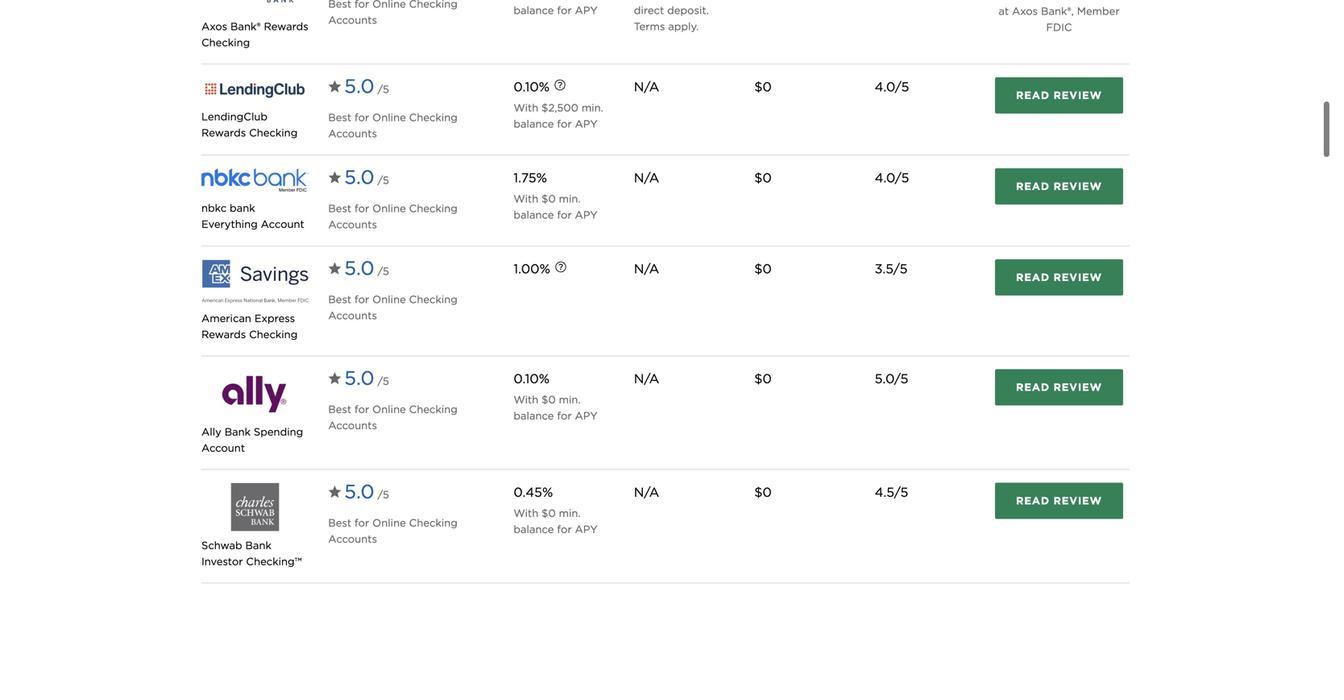 Task type: locate. For each thing, give the bounding box(es) containing it.
online
[[372, 0, 406, 10], [372, 111, 406, 124], [372, 202, 406, 215], [372, 293, 406, 306], [372, 403, 406, 416], [372, 517, 406, 530]]

1 4.0/5 read review from the top
[[875, 79, 1102, 102]]

1 0.10% from the top
[[514, 79, 550, 95]]

3 read from the top
[[1016, 271, 1050, 284]]

5 rated 5.0 out of 5 element from the top
[[344, 477, 389, 512]]

min. inside 1.75% with $0 min. balance for apy
[[559, 193, 581, 205]]

min. for 1.75%
[[559, 193, 581, 205]]

1 read from the top
[[1016, 89, 1050, 102]]

4 best from the top
[[328, 293, 351, 306]]

american express rewards checking
[[201, 312, 298, 341]]

review
[[1053, 89, 1102, 102], [1053, 180, 1102, 193], [1053, 271, 1102, 284], [1053, 381, 1102, 394], [1053, 495, 1102, 507]]

2 5.0 from the top
[[344, 166, 374, 189]]

apy inside 0.10% with $0 min. balance for apy
[[575, 410, 598, 422]]

3 with from the top
[[514, 193, 538, 205]]

balance for 1.75%
[[514, 209, 554, 221]]

express
[[254, 312, 295, 325]]

online for schwab bank investor checking™
[[372, 517, 406, 530]]

2 balance from the top
[[514, 118, 554, 130]]

balance for 0.10%
[[514, 410, 554, 422]]

6 online from the top
[[372, 517, 406, 530]]

for inside 1.75% with $0 min. balance for apy
[[557, 209, 572, 221]]

4 best for online checking accounts from the top
[[328, 293, 458, 322]]

2 best for online checking accounts from the top
[[328, 111, 458, 140]]

3 /5 from the top
[[378, 265, 389, 278]]

rated 5.0 out of 5 element
[[344, 71, 389, 107], [344, 162, 389, 198], [344, 253, 389, 289], [344, 363, 389, 399], [344, 477, 389, 512]]

5.0
[[344, 75, 374, 98], [344, 166, 374, 189], [344, 257, 374, 280], [344, 367, 374, 390], [344, 480, 374, 504]]

with inside with $2,500 min. balance for apy
[[514, 102, 538, 114]]

2 best from the top
[[328, 111, 351, 124]]

2 apy from the top
[[575, 118, 598, 130]]

balance inside with $2,500 min. balance for apy
[[514, 118, 554, 130]]

2 vertical spatial rewards
[[201, 329, 246, 341]]

5 apy from the top
[[575, 523, 598, 536]]

3 balance from the top
[[514, 209, 554, 221]]

4 apy from the top
[[575, 410, 598, 422]]

axos left bank®
[[201, 20, 227, 33]]

ally
[[201, 426, 221, 438]]

with for 0.45%
[[514, 507, 538, 520]]

5.0 /5 for 1.75%
[[344, 166, 389, 189]]

review for 1.75%
[[1053, 180, 1102, 193]]

balance for 0.45%
[[514, 523, 554, 536]]

apy inside 0.45% with $0 min. balance for apy
[[575, 523, 598, 536]]

3 5.0 /5 from the top
[[344, 257, 389, 280]]

review inside 5.0/5 read review
[[1053, 381, 1102, 394]]

with $2,500 min. balance for apy
[[514, 102, 603, 130]]

read
[[1016, 89, 1050, 102], [1016, 180, 1050, 193], [1016, 271, 1050, 284], [1016, 381, 1050, 394], [1016, 495, 1050, 507]]

best for online checking accounts for american express rewards checking
[[328, 293, 458, 322]]

2 5.0 /5 from the top
[[344, 166, 389, 189]]

axos right at
[[1012, 5, 1038, 17]]

3 apy from the top
[[575, 209, 598, 221]]

2 0.10% from the top
[[514, 371, 550, 387]]

1 vertical spatial 0.10%
[[514, 371, 550, 387]]

4 read review link from the top
[[995, 370, 1123, 406]]

2 accounts from the top
[[328, 127, 377, 140]]

review for 0.45%
[[1053, 495, 1102, 507]]

apy for 1.75%
[[575, 209, 598, 221]]

for inside 'with $0 min. balance for apy'
[[557, 4, 572, 17]]

6 best from the top
[[328, 517, 351, 530]]

3 online from the top
[[372, 202, 406, 215]]

5 accounts from the top
[[328, 420, 377, 432]]

n/a for 1.75%
[[634, 170, 659, 186]]

0 horizontal spatial account
[[201, 442, 245, 455]]

with inside 0.45% with $0 min. balance for apy
[[514, 507, 538, 520]]

checking inside axos bank® rewards checking
[[201, 36, 250, 49]]

4 balance from the top
[[514, 410, 554, 422]]

best
[[328, 0, 351, 10], [328, 111, 351, 124], [328, 202, 351, 215], [328, 293, 351, 306], [328, 403, 351, 416], [328, 517, 351, 530]]

2 read from the top
[[1016, 180, 1050, 193]]

nbkc bank everything account
[[201, 202, 304, 231]]

checking
[[409, 0, 458, 10], [201, 36, 250, 49], [409, 111, 458, 124], [249, 126, 298, 139], [409, 202, 458, 215], [409, 293, 458, 306], [249, 329, 298, 341], [409, 403, 458, 416], [409, 517, 458, 530]]

3 review from the top
[[1053, 271, 1102, 284]]

bank up checking™
[[245, 540, 271, 552]]

account
[[261, 218, 304, 231], [201, 442, 245, 455]]

1 vertical spatial 4.0/5 read review
[[875, 170, 1102, 193]]

3 best for online checking accounts from the top
[[328, 202, 458, 231]]

read inside 5.0/5 read review
[[1016, 381, 1050, 394]]

5 n/a from the top
[[634, 485, 659, 501]]

5 best for online checking accounts from the top
[[328, 403, 458, 432]]

spending
[[254, 426, 303, 438]]

3 accounts from the top
[[328, 218, 377, 231]]

balance inside 0.10% with $0 min. balance for apy
[[514, 410, 554, 422]]

$0
[[542, 0, 556, 1], [754, 79, 772, 95], [754, 170, 772, 186], [542, 193, 556, 205], [754, 261, 772, 277], [754, 371, 772, 387], [542, 394, 556, 406], [754, 485, 772, 501], [542, 507, 556, 520]]

online for ally bank spending account
[[372, 403, 406, 416]]

rewards
[[264, 20, 308, 33], [201, 126, 246, 139], [201, 329, 246, 341]]

best for online checking accounts
[[328, 0, 458, 26], [328, 111, 458, 140], [328, 202, 458, 231], [328, 293, 458, 322], [328, 403, 458, 432], [328, 517, 458, 546]]

1 read review link from the top
[[995, 77, 1123, 114]]

balance
[[514, 4, 554, 17], [514, 118, 554, 130], [514, 209, 554, 221], [514, 410, 554, 422], [514, 523, 554, 536]]

0 vertical spatial 4.0/5 read review
[[875, 79, 1102, 102]]

accounts for nbkc bank everything account
[[328, 218, 377, 231]]

1 online from the top
[[372, 0, 406, 10]]

lendingclub rewards checking
[[201, 110, 298, 139]]

5 /5 from the top
[[378, 489, 389, 501]]

5 best from the top
[[328, 403, 351, 416]]

2 with from the top
[[514, 102, 538, 114]]

account down nbkc bank everything account image
[[261, 218, 304, 231]]

account for 0.10%
[[201, 442, 245, 455]]

6 best for online checking accounts from the top
[[328, 517, 458, 546]]

accounts
[[328, 14, 377, 26], [328, 127, 377, 140], [328, 218, 377, 231], [328, 310, 377, 322], [328, 420, 377, 432], [328, 533, 377, 546]]

accounts for schwab bank investor checking™
[[328, 533, 377, 546]]

bank®
[[230, 20, 261, 33]]

4 accounts from the top
[[328, 310, 377, 322]]

5.0 for 0.45%
[[344, 480, 374, 504]]

4 rated 5.0 out of 5 element from the top
[[344, 363, 389, 399]]

1.00%
[[514, 261, 550, 277]]

/5 for 0.10%
[[378, 375, 389, 388]]

2 read review link from the top
[[995, 169, 1123, 205]]

bank
[[225, 426, 251, 438], [245, 540, 271, 552]]

apy inside 1.75% with $0 min. balance for apy
[[575, 209, 598, 221]]

5.0/5
[[875, 371, 908, 387]]

ally bank spending account
[[201, 426, 303, 455]]

deposit.
[[667, 4, 709, 17]]

2 4.0/5 read review from the top
[[875, 170, 1102, 193]]

with for 0.10%
[[514, 394, 538, 406]]

online for american express rewards checking
[[372, 293, 406, 306]]

read inside 3.5/5 read review
[[1016, 271, 1050, 284]]

best for lendingclub rewards checking
[[328, 111, 351, 124]]

at
[[999, 5, 1009, 17]]

with inside 1.75% with $0 min. balance for apy
[[514, 193, 538, 205]]

4 with from the top
[[514, 394, 538, 406]]

1 vertical spatial 4.0/5
[[875, 170, 909, 186]]

lendingclub
[[201, 110, 268, 123]]

axos
[[1012, 5, 1038, 17], [201, 20, 227, 33]]

account inside nbkc bank everything account
[[261, 218, 304, 231]]

account down ally at the left bottom of the page
[[201, 442, 245, 455]]

read review link for 0.10%
[[995, 370, 1123, 406]]

1.75%
[[514, 170, 547, 186]]

lendingclub rewards checking image
[[201, 77, 309, 102]]

0 horizontal spatial axos
[[201, 20, 227, 33]]

4 /5 from the top
[[378, 375, 389, 388]]

5 review from the top
[[1053, 495, 1102, 507]]

apy inside with $2,500 min. balance for apy
[[575, 118, 598, 130]]

0.10% inside 0.10% with $0 min. balance for apy
[[514, 371, 550, 387]]

review inside 4.5/5 read review
[[1053, 495, 1102, 507]]

schwab bank investor checking™ image
[[201, 483, 309, 532]]

earn
[[634, 0, 658, 1]]

bank right ally at the left bottom of the page
[[225, 426, 251, 438]]

0.10%
[[514, 79, 550, 95], [514, 371, 550, 387]]

bank®,
[[1041, 5, 1074, 17]]

$300
[[661, 0, 689, 1]]

4 5.0 /5 from the top
[[344, 367, 389, 390]]

axos inside axos bank® rewards checking
[[201, 20, 227, 33]]

3 best from the top
[[328, 202, 351, 215]]

4 n/a from the top
[[634, 371, 659, 387]]

read for 1.75%
[[1016, 180, 1050, 193]]

with
[[514, 0, 538, 1], [514, 102, 538, 114], [514, 193, 538, 205], [514, 394, 538, 406], [514, 507, 538, 520]]

1 vertical spatial axos
[[201, 20, 227, 33]]

best for online checking accounts for nbkc bank everything account
[[328, 202, 458, 231]]

4 review from the top
[[1053, 381, 1102, 394]]

5.0 /5
[[344, 75, 389, 98], [344, 166, 389, 189], [344, 257, 389, 280], [344, 367, 389, 390], [344, 480, 389, 504]]

fdic
[[1046, 21, 1072, 34]]

min. inside 0.45% with $0 min. balance for apy
[[559, 507, 581, 520]]

read review link for 1.75%
[[995, 169, 1123, 205]]

with inside 0.10% with $0 min. balance for apy
[[514, 394, 538, 406]]

n/a for 0.10%
[[634, 371, 659, 387]]

4 read from the top
[[1016, 381, 1050, 394]]

1 horizontal spatial axos
[[1012, 5, 1038, 17]]

rewards down lendingclub on the left of the page
[[201, 126, 246, 139]]

n/a
[[634, 79, 659, 95], [634, 170, 659, 186], [634, 261, 659, 277], [634, 371, 659, 387], [634, 485, 659, 501]]

1 horizontal spatial account
[[261, 218, 304, 231]]

rated 5.0 out of 5 element for 0.45%
[[344, 477, 389, 512]]

0.45%
[[514, 485, 553, 501]]

2 rated 5.0 out of 5 element from the top
[[344, 162, 389, 198]]

1 4.0/5 from the top
[[875, 79, 909, 95]]

accounts for ally bank spending account
[[328, 420, 377, 432]]

balance inside 'with $0 min. balance for apy'
[[514, 4, 554, 17]]

balance inside 0.45% with $0 min. balance for apy
[[514, 523, 554, 536]]

1 with from the top
[[514, 0, 538, 1]]

account inside ally bank spending account
[[201, 442, 245, 455]]

0 vertical spatial rewards
[[264, 20, 308, 33]]

0.45% with $0 min. balance for apy
[[514, 485, 598, 536]]

5 balance from the top
[[514, 523, 554, 536]]

1 vertical spatial bank
[[245, 540, 271, 552]]

0 vertical spatial bank
[[225, 426, 251, 438]]

2 review from the top
[[1053, 180, 1102, 193]]

3 read review link from the top
[[995, 260, 1123, 296]]

6 accounts from the top
[[328, 533, 377, 546]]

2 n/a from the top
[[634, 170, 659, 186]]

0 vertical spatial axos
[[1012, 5, 1038, 17]]

rewards down axos bank® rewards checking image
[[264, 20, 308, 33]]

0.10% for 0.10% with $0 min. balance for apy
[[514, 371, 550, 387]]

bank inside the schwab bank investor checking™
[[245, 540, 271, 552]]

rewards inside american express rewards checking
[[201, 329, 246, 341]]

bank inside ally bank spending account
[[225, 426, 251, 438]]

5 read review link from the top
[[995, 483, 1123, 519]]

1 balance from the top
[[514, 4, 554, 17]]

for
[[354, 0, 369, 10], [557, 4, 572, 17], [354, 111, 369, 124], [557, 118, 572, 130], [354, 202, 369, 215], [557, 209, 572, 221], [354, 293, 369, 306], [354, 403, 369, 416], [557, 410, 572, 422], [354, 517, 369, 530], [557, 523, 572, 536]]

1 rated 5.0 out of 5 element from the top
[[344, 71, 389, 107]]

1 vertical spatial rewards
[[201, 126, 246, 139]]

read for 0.10%
[[1016, 381, 1050, 394]]

for inside 0.45% with $0 min. balance for apy
[[557, 523, 572, 536]]

apy for 0.45%
[[575, 523, 598, 536]]

0 vertical spatial account
[[261, 218, 304, 231]]

min. inside 0.10% with $0 min. balance for apy
[[559, 394, 581, 406]]

best for ally bank spending account
[[328, 403, 351, 416]]

1 vertical spatial account
[[201, 442, 245, 455]]

2 online from the top
[[372, 111, 406, 124]]

rewards inside axos bank® rewards checking
[[264, 20, 308, 33]]

0.10% with $0 min. balance for apy
[[514, 371, 598, 422]]

3.5/5 read review
[[875, 261, 1102, 284]]

0 vertical spatial 4.0/5
[[875, 79, 909, 95]]

best for online checking accounts for ally bank spending account
[[328, 403, 458, 432]]

1 apy from the top
[[575, 4, 598, 17]]

read review link
[[995, 77, 1123, 114], [995, 169, 1123, 205], [995, 260, 1123, 296], [995, 370, 1123, 406], [995, 483, 1123, 519]]

/5
[[378, 83, 389, 96], [378, 174, 389, 187], [378, 265, 389, 278], [378, 375, 389, 388], [378, 489, 389, 501]]

5 5.0 /5 from the top
[[344, 480, 389, 504]]

balance inside 1.75% with $0 min. balance for apy
[[514, 209, 554, 221]]

5 5.0 from the top
[[344, 480, 374, 504]]

2 4.0/5 from the top
[[875, 170, 909, 186]]

0 vertical spatial 0.10%
[[514, 79, 550, 95]]

rated 5.0 out of 5 element for 1.75%
[[344, 162, 389, 198]]

best for nbkc bank everything account
[[328, 202, 351, 215]]

1 n/a from the top
[[634, 79, 659, 95]]

4.0/5 read review for 1.75%
[[875, 170, 1102, 193]]

read inside 4.5/5 read review
[[1016, 495, 1050, 507]]

best for american express rewards checking
[[328, 293, 351, 306]]

5 online from the top
[[372, 403, 406, 416]]

2 /5 from the top
[[378, 174, 389, 187]]

4.0/5 read review
[[875, 79, 1102, 102], [875, 170, 1102, 193]]

4 5.0 from the top
[[344, 367, 374, 390]]

5 read from the top
[[1016, 495, 1050, 507]]

4.5/5 read review
[[875, 485, 1102, 507]]

apy
[[575, 4, 598, 17], [575, 118, 598, 130], [575, 209, 598, 221], [575, 410, 598, 422], [575, 523, 598, 536]]

rewards down american
[[201, 329, 246, 341]]

4 online from the top
[[372, 293, 406, 306]]

5 with from the top
[[514, 507, 538, 520]]

min.
[[559, 0, 581, 1], [582, 102, 603, 114], [559, 193, 581, 205], [559, 394, 581, 406], [559, 507, 581, 520]]

4.0/5
[[875, 79, 909, 95], [875, 170, 909, 186]]



Task type: vqa. For each thing, say whether or not it's contained in the screenshot.


Task type: describe. For each thing, give the bounding box(es) containing it.
schwab
[[201, 540, 242, 552]]

with inside 'with $0 min. balance for apy'
[[514, 0, 538, 1]]

5.0 /5 for 0.45%
[[344, 480, 389, 504]]

review inside 3.5/5 read review
[[1053, 271, 1102, 284]]

4.5/5
[[875, 485, 908, 501]]

$0 inside 0.45% with $0 min. balance for apy
[[542, 507, 556, 520]]

5.0 for 0.10%
[[344, 367, 374, 390]]

axos bank® rewards checking
[[201, 20, 308, 49]]

investor
[[201, 556, 243, 568]]

earn $300 with direct deposit. terms apply.
[[634, 0, 715, 33]]

nbkc bank everything account image
[[201, 169, 309, 194]]

terms
[[634, 20, 665, 33]]

$0 inside 'with $0 min. balance for apy'
[[542, 0, 556, 1]]

with $0 min. balance for apy
[[514, 0, 598, 17]]

1.75% with $0 min. balance for apy
[[514, 170, 598, 221]]

review for 0.10%
[[1053, 381, 1102, 394]]

at axos bank®, member fdic
[[999, 5, 1120, 34]]

nbkc
[[201, 202, 227, 214]]

everything
[[201, 218, 258, 231]]

bank for 0.10%
[[225, 426, 251, 438]]

best for online checking accounts for lendingclub rewards checking
[[328, 111, 458, 140]]

direct
[[634, 4, 664, 17]]

online for nbkc bank everything account
[[372, 202, 406, 215]]

min. for 0.45%
[[559, 507, 581, 520]]

min. inside 'with $0 min. balance for apy'
[[559, 0, 581, 1]]

member
[[1077, 5, 1120, 17]]

for inside with $2,500 min. balance for apy
[[557, 118, 572, 130]]

/5 for 0.45%
[[378, 489, 389, 501]]

0.10% for 0.10%
[[514, 79, 550, 95]]

best for schwab bank investor checking™
[[328, 517, 351, 530]]

rewards for earn $300 with direct deposit. terms apply.
[[264, 20, 308, 33]]

4.0/5 for 0.10%
[[875, 79, 909, 95]]

read review link for 0.45%
[[995, 483, 1123, 519]]

1 5.0 /5 from the top
[[344, 75, 389, 98]]

checking inside lendingclub rewards checking
[[249, 126, 298, 139]]

checking inside american express rewards checking
[[249, 329, 298, 341]]

1 review from the top
[[1053, 89, 1102, 102]]

american
[[201, 312, 251, 325]]

3 5.0 from the top
[[344, 257, 374, 280]]

$2,500
[[542, 102, 578, 114]]

with for 1.75%
[[514, 193, 538, 205]]

1 5.0 from the top
[[344, 75, 374, 98]]

rewards for n/a
[[201, 329, 246, 341]]

schwab bank investor checking™
[[201, 540, 302, 568]]

3 n/a from the top
[[634, 261, 659, 277]]

checking™
[[246, 556, 302, 568]]

5.0 for 1.75%
[[344, 166, 374, 189]]

with
[[692, 0, 715, 1]]

apply.
[[668, 20, 699, 33]]

for inside 0.10% with $0 min. balance for apy
[[557, 410, 572, 422]]

$0 inside 0.10% with $0 min. balance for apy
[[542, 394, 556, 406]]

3 rated 5.0 out of 5 element from the top
[[344, 253, 389, 289]]

bank
[[230, 202, 255, 214]]

apy inside 'with $0 min. balance for apy'
[[575, 4, 598, 17]]

more information about apy image
[[543, 251, 578, 287]]

bank for 0.45%
[[245, 540, 271, 552]]

min. for 0.10%
[[559, 394, 581, 406]]

$0 inside 1.75% with $0 min. balance for apy
[[542, 193, 556, 205]]

account for 1.75%
[[261, 218, 304, 231]]

more information about apy image
[[542, 69, 578, 104]]

4.0/5 for 1.75%
[[875, 170, 909, 186]]

axos inside at axos bank®, member fdic
[[1012, 5, 1038, 17]]

rewards inside lendingclub rewards checking
[[201, 126, 246, 139]]

american express rewards checking image
[[201, 260, 309, 304]]

accounts for american express rewards checking
[[328, 310, 377, 322]]

1 best from the top
[[328, 0, 351, 10]]

n/a for 0.45%
[[634, 485, 659, 501]]

1 best for online checking accounts from the top
[[328, 0, 458, 26]]

1 accounts from the top
[[328, 14, 377, 26]]

4.0/5 read review for 0.10%
[[875, 79, 1102, 102]]

5.0/5 read review
[[875, 371, 1102, 394]]

best for online checking accounts for schwab bank investor checking™
[[328, 517, 458, 546]]

apy for 0.10%
[[575, 410, 598, 422]]

ally bank spending account image
[[201, 370, 309, 418]]

accounts for lendingclub rewards checking
[[328, 127, 377, 140]]

read for 0.45%
[[1016, 495, 1050, 507]]

5.0 /5 for 0.10%
[[344, 367, 389, 390]]

axos bank® rewards checking image
[[201, 0, 309, 12]]

online for lendingclub rewards checking
[[372, 111, 406, 124]]

min. inside with $2,500 min. balance for apy
[[582, 102, 603, 114]]

3.5/5
[[875, 261, 908, 277]]

/5 for 1.75%
[[378, 174, 389, 187]]

1 /5 from the top
[[378, 83, 389, 96]]

rated 5.0 out of 5 element for 0.10%
[[344, 363, 389, 399]]



